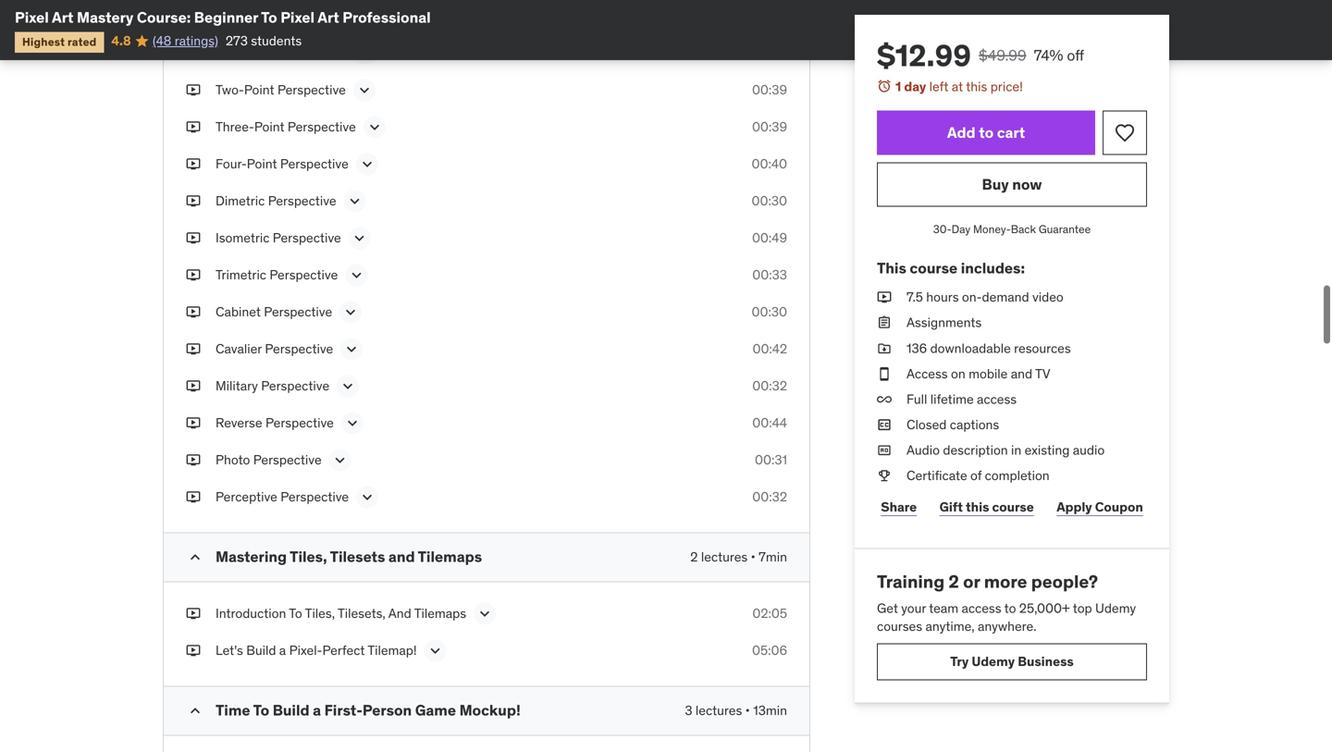 Task type: vqa. For each thing, say whether or not it's contained in the screenshot.
'4.9'
no



Task type: describe. For each thing, give the bounding box(es) containing it.
udemy inside training 2 or more people? get your team access to 25,000+ top udemy courses anytime, anywhere.
[[1095, 600, 1136, 617]]

136 downloadable resources
[[907, 340, 1071, 356]]

lectures for mastering tiles, tilesets and tilemaps
[[701, 549, 748, 565]]

trimetric perspective
[[216, 267, 338, 283]]

1 this from the top
[[966, 78, 987, 95]]

perspectives
[[310, 8, 385, 24]]

show lecture description image for dimetric perspective
[[346, 192, 364, 211]]

perspective for military perspective
[[261, 378, 329, 394]]

training
[[877, 570, 945, 592]]

00:44
[[752, 415, 787, 431]]

show lecture description image for three-point perspective
[[365, 118, 384, 137]]

show lecture description image for trimetric perspective
[[347, 266, 366, 285]]

xsmall image for cavalier perspective
[[186, 340, 201, 358]]

anytime,
[[926, 618, 975, 635]]

at
[[952, 78, 963, 95]]

one-
[[216, 45, 245, 61]]

this
[[877, 258, 906, 277]]

day
[[904, 78, 926, 95]]

00:33
[[752, 267, 787, 283]]

00:30 for cabinet perspective
[[752, 304, 787, 320]]

1 vertical spatial tiles,
[[305, 605, 335, 622]]

00:30 for dimetric perspective
[[752, 193, 787, 209]]

• for time to build a first-person game mockup!
[[745, 702, 750, 719]]

0 horizontal spatial udemy
[[972, 653, 1015, 670]]

ratings)
[[175, 32, 218, 49]]

xsmall image left access
[[877, 365, 892, 383]]

cart
[[997, 123, 1025, 142]]

to inside training 2 or more people? get your team access to 25,000+ top udemy courses anytime, anywhere.
[[1004, 600, 1016, 617]]

00:32 for military perspective
[[752, 378, 787, 394]]

let's
[[216, 642, 243, 659]]

first-
[[324, 701, 362, 720]]

buy
[[982, 175, 1009, 194]]

mobile
[[969, 365, 1008, 382]]

perfect
[[322, 642, 365, 659]]

cavalier perspective
[[216, 341, 333, 357]]

share
[[881, 499, 917, 515]]

try
[[950, 653, 969, 670]]

2 this from the top
[[966, 499, 989, 515]]

cabinet
[[216, 304, 261, 320]]

xsmall image for reverse perspective
[[186, 414, 201, 432]]

perspective for trimetric perspective
[[270, 267, 338, 283]]

wishlist image
[[1114, 122, 1136, 144]]

show lecture description image for introduction to tiles, tilesets, and tilemaps
[[476, 605, 494, 623]]

show lecture description image for photo perspective
[[331, 451, 349, 470]]

1 vertical spatial course
[[992, 499, 1034, 515]]

00:32 for perceptive perspective
[[752, 489, 787, 505]]

perspective down three-point perspective
[[280, 156, 349, 172]]

get
[[877, 600, 898, 617]]

(48 ratings)
[[153, 32, 218, 49]]

0 vertical spatial a
[[279, 642, 286, 659]]

aerial
[[216, 8, 249, 24]]

perceptive perspective
[[216, 489, 349, 505]]

of
[[970, 467, 982, 484]]

show lecture description image for reverse perspective
[[343, 414, 362, 433]]

cabinet perspective
[[216, 304, 332, 320]]

xsmall image for introduction to tiles, tilesets, and tilemaps
[[186, 605, 201, 623]]

25,000+
[[1019, 600, 1070, 617]]

7min
[[759, 549, 787, 565]]

3 lectures • 13min
[[685, 702, 787, 719]]

30-
[[933, 222, 952, 236]]

point for three-
[[254, 119, 285, 135]]

time
[[216, 701, 250, 720]]

perspective up three-point perspective
[[277, 82, 346, 98]]

and for access on mobile and tv
[[1011, 365, 1033, 382]]

show lecture description image for two-point perspective
[[355, 81, 374, 100]]

0 vertical spatial tiles,
[[290, 547, 327, 566]]

price!
[[991, 78, 1023, 95]]

now
[[1012, 175, 1042, 194]]

mastering tiles, tilesets and tilemaps
[[216, 547, 482, 566]]

photo perspective
[[216, 452, 322, 468]]

perspective for perceptive perspective
[[281, 489, 349, 505]]

3
[[685, 702, 692, 719]]

perspective for cabinet perspective
[[264, 304, 332, 320]]

two-point perspective
[[216, 82, 346, 98]]

$12.99 $49.99 74% off
[[877, 37, 1084, 74]]

left
[[929, 78, 949, 95]]

top
[[1073, 600, 1092, 617]]

xsmall image for military perspective
[[186, 377, 201, 395]]

xsmall image for cabinet perspective
[[186, 303, 201, 321]]

military perspective
[[216, 378, 329, 394]]

pixel art mastery course: beginner to pixel art professional
[[15, 8, 431, 27]]

share button
[[877, 489, 921, 526]]

hours
[[926, 289, 959, 305]]

let's build a pixel-perfect tilemap!
[[216, 642, 417, 659]]

show lecture description image for cabinet perspective
[[342, 303, 360, 322]]

xsmall image for let's build a pixel-perfect tilemap!
[[186, 642, 201, 660]]

access
[[907, 365, 948, 382]]

or
[[963, 570, 980, 592]]

downloadable
[[930, 340, 1011, 356]]

cavalier
[[216, 341, 262, 357]]

273
[[226, 32, 248, 49]]

00:31
[[755, 452, 787, 468]]

highest
[[22, 35, 65, 49]]

perspective up four-point perspective
[[288, 119, 356, 135]]

guarantee
[[1039, 222, 1091, 236]]

00:49
[[752, 230, 787, 246]]

introduction
[[216, 605, 286, 622]]

perspective down aerial and color perspectives
[[278, 45, 347, 61]]

tilemap!
[[368, 642, 417, 659]]

0 vertical spatial and
[[252, 8, 273, 24]]

pixel-
[[289, 642, 322, 659]]

business
[[1018, 653, 1074, 670]]

perspective for reverse perspective
[[265, 415, 334, 431]]

back
[[1011, 222, 1036, 236]]

trimetric
[[216, 267, 266, 283]]

0 vertical spatial course
[[910, 258, 958, 277]]

lectures for time to build a first-person game mockup!
[[696, 702, 742, 719]]

resources
[[1014, 340, 1071, 356]]

point for two-
[[244, 82, 274, 98]]

person
[[362, 701, 412, 720]]

and for mastering tiles, tilesets and tilemaps
[[388, 547, 415, 566]]

30-day money-back guarantee
[[933, 222, 1091, 236]]

coupon
[[1095, 499, 1143, 515]]

tilesets,
[[338, 605, 386, 622]]

mockup!
[[459, 701, 521, 720]]

show lecture description image for military perspective
[[339, 377, 357, 396]]

02:05
[[752, 605, 787, 622]]



Task type: locate. For each thing, give the bounding box(es) containing it.
00:39 down 00:46 at the right top of the page
[[752, 82, 787, 98]]

art
[[52, 8, 74, 27], [318, 8, 339, 27]]

students
[[251, 32, 302, 49]]

description
[[943, 442, 1008, 459]]

0 horizontal spatial to
[[979, 123, 994, 142]]

1 vertical spatial and
[[1011, 365, 1033, 382]]

1 vertical spatial 2
[[949, 570, 959, 592]]

00:39 up 00:40
[[752, 119, 787, 135]]

136
[[907, 340, 927, 356]]

xsmall image left two-
[[186, 81, 201, 99]]

2 pixel from the left
[[281, 8, 315, 27]]

0 vertical spatial lectures
[[701, 549, 748, 565]]

0 vertical spatial to
[[979, 123, 994, 142]]

try udemy business link
[[877, 643, 1147, 680]]

show lecture description image right three-point perspective
[[365, 118, 384, 137]]

show lecture description image right and at the left of page
[[476, 605, 494, 623]]

one-point perspective
[[216, 45, 347, 61]]

show lecture description image for isometric perspective
[[350, 229, 369, 248]]

tilemaps right tilesets
[[418, 547, 482, 566]]

1 horizontal spatial udemy
[[1095, 600, 1136, 617]]

1 vertical spatial a
[[313, 701, 321, 720]]

access down "or" at the right
[[962, 600, 1002, 617]]

professional
[[343, 8, 431, 27]]

1 00:30 from the top
[[752, 193, 787, 209]]

three-
[[216, 119, 254, 135]]

closed captions
[[907, 416, 999, 433]]

assignments
[[907, 314, 982, 331]]

0 horizontal spatial a
[[279, 642, 286, 659]]

show lecture description image right isometric perspective
[[350, 229, 369, 248]]

four-
[[216, 156, 247, 172]]

access down "mobile"
[[977, 391, 1017, 407]]

perspective down military perspective
[[265, 415, 334, 431]]

tilesets
[[330, 547, 385, 566]]

$49.99
[[979, 46, 1026, 65]]

and
[[252, 8, 273, 24], [1011, 365, 1033, 382], [388, 547, 415, 566]]

training 2 or more people? get your team access to 25,000+ top udemy courses anytime, anywhere.
[[877, 570, 1136, 635]]

access
[[977, 391, 1017, 407], [962, 600, 1002, 617]]

1 horizontal spatial •
[[751, 549, 756, 565]]

to right time
[[253, 701, 269, 720]]

perceptive
[[216, 489, 277, 505]]

0 vertical spatial build
[[246, 642, 276, 659]]

$12.99
[[877, 37, 971, 74]]

show lecture description image right military perspective
[[339, 377, 357, 396]]

show lecture description image for one-point perspective
[[356, 44, 374, 63]]

reverse
[[216, 415, 262, 431]]

show lecture description image right trimetric perspective
[[347, 266, 366, 285]]

a left first-
[[313, 701, 321, 720]]

show lecture description image right four-point perspective
[[358, 155, 376, 174]]

mastering
[[216, 547, 287, 566]]

perspective up reverse perspective
[[261, 378, 329, 394]]

1 vertical spatial 00:39
[[752, 119, 787, 135]]

tilemaps
[[418, 547, 482, 566], [414, 605, 466, 622]]

00:39
[[752, 82, 787, 98], [752, 119, 787, 135]]

perspective
[[278, 45, 347, 61], [277, 82, 346, 98], [288, 119, 356, 135], [280, 156, 349, 172], [268, 193, 336, 209], [273, 230, 341, 246], [270, 267, 338, 283], [264, 304, 332, 320], [265, 341, 333, 357], [261, 378, 329, 394], [265, 415, 334, 431], [253, 452, 322, 468], [281, 489, 349, 505]]

xsmall image left military
[[186, 377, 201, 395]]

1 vertical spatial udemy
[[972, 653, 1015, 670]]

udemy right try
[[972, 653, 1015, 670]]

2 00:32 from the top
[[752, 489, 787, 505]]

perspective up trimetric perspective
[[273, 230, 341, 246]]

1 horizontal spatial pixel
[[281, 8, 315, 27]]

• left '13min'
[[745, 702, 750, 719]]

tilemaps right and at the left of page
[[414, 605, 466, 622]]

course down completion
[[992, 499, 1034, 515]]

00:30
[[752, 193, 787, 209], [752, 304, 787, 320]]

1 horizontal spatial and
[[388, 547, 415, 566]]

00:42
[[753, 341, 787, 357]]

lectures right 3
[[696, 702, 742, 719]]

xsmall image down small image at the left bottom
[[186, 605, 201, 623]]

0 vertical spatial 2
[[690, 549, 698, 565]]

1 vertical spatial this
[[966, 499, 989, 515]]

1 vertical spatial to
[[289, 605, 302, 622]]

perspective down trimetric perspective
[[264, 304, 332, 320]]

7.5 hours on-demand video
[[907, 289, 1064, 305]]

2 horizontal spatial and
[[1011, 365, 1033, 382]]

0 vertical spatial 00:32
[[752, 378, 787, 394]]

• for mastering tiles, tilesets and tilemaps
[[751, 549, 756, 565]]

0 horizontal spatial •
[[745, 702, 750, 719]]

people?
[[1031, 570, 1098, 592]]

lectures left 7min
[[701, 549, 748, 565]]

1 vertical spatial build
[[273, 701, 310, 720]]

audio
[[907, 442, 940, 459]]

udemy
[[1095, 600, 1136, 617], [972, 653, 1015, 670]]

0 vertical spatial access
[[977, 391, 1017, 407]]

mastery
[[77, 8, 133, 27]]

1 vertical spatial 00:32
[[752, 489, 787, 505]]

pixel up students
[[281, 8, 315, 27]]

and right tilesets
[[388, 547, 415, 566]]

1 horizontal spatial course
[[992, 499, 1034, 515]]

2 00:30 from the top
[[752, 304, 787, 320]]

1 vertical spatial 00:30
[[752, 304, 787, 320]]

0 vertical spatial tilemaps
[[418, 547, 482, 566]]

and left tv
[[1011, 365, 1033, 382]]

0 horizontal spatial pixel
[[15, 8, 49, 27]]

to left the cart
[[979, 123, 994, 142]]

build left first-
[[273, 701, 310, 720]]

1 horizontal spatial to
[[1004, 600, 1016, 617]]

2 lectures • 7min
[[690, 549, 787, 565]]

tiles, left tilesets
[[290, 547, 327, 566]]

pixel up the highest
[[15, 8, 49, 27]]

show lecture description image right cabinet perspective
[[342, 303, 360, 322]]

show lecture description image for perceptive perspective
[[358, 488, 377, 507]]

military
[[216, 378, 258, 394]]

perspective for isometric perspective
[[273, 230, 341, 246]]

show lecture description image
[[355, 81, 374, 100], [358, 155, 376, 174], [346, 192, 364, 211], [347, 266, 366, 285], [342, 303, 360, 322], [339, 377, 357, 396]]

05:06
[[752, 642, 787, 659]]

gift this course
[[940, 499, 1034, 515]]

00:32 up 00:44
[[752, 378, 787, 394]]

1 horizontal spatial 2
[[949, 570, 959, 592]]

tv
[[1035, 365, 1051, 382]]

1 vertical spatial to
[[1004, 600, 1016, 617]]

1 vertical spatial access
[[962, 600, 1002, 617]]

on-
[[962, 289, 982, 305]]

perspective down photo perspective
[[281, 489, 349, 505]]

00:32 down 00:31
[[752, 489, 787, 505]]

completion
[[985, 467, 1050, 484]]

course
[[910, 258, 958, 277], [992, 499, 1034, 515]]

access on mobile and tv
[[907, 365, 1051, 382]]

audio description in existing audio
[[907, 442, 1105, 459]]

2 inside training 2 or more people? get your team access to 25,000+ top udemy courses anytime, anywhere.
[[949, 570, 959, 592]]

to inside "button"
[[979, 123, 994, 142]]

0 vertical spatial 00:39
[[752, 82, 787, 98]]

2 left 7min
[[690, 549, 698, 565]]

4.8
[[111, 32, 131, 49]]

day
[[952, 222, 971, 236]]

0 vertical spatial •
[[751, 549, 756, 565]]

show lecture description image up tilesets
[[358, 488, 377, 507]]

xsmall image left audio
[[877, 441, 892, 460]]

show lecture description image
[[356, 44, 374, 63], [365, 118, 384, 137], [350, 229, 369, 248], [342, 340, 361, 359], [343, 414, 362, 433], [331, 451, 349, 470], [358, 488, 377, 507], [476, 605, 494, 623], [426, 642, 445, 660]]

small image
[[186, 548, 204, 567]]

0 horizontal spatial 2
[[690, 549, 698, 565]]

show lecture description image right dimetric perspective on the top left of page
[[346, 192, 364, 211]]

1 day left at this price!
[[896, 78, 1023, 95]]

build right let's
[[246, 642, 276, 659]]

two-
[[216, 82, 244, 98]]

show lecture description image down perspectives
[[356, 44, 374, 63]]

13min
[[753, 702, 787, 719]]

art up the highest rated
[[52, 8, 74, 27]]

pixel
[[15, 8, 49, 27], [281, 8, 315, 27]]

and
[[388, 605, 411, 622]]

0 vertical spatial udemy
[[1095, 600, 1136, 617]]

this right 'gift'
[[966, 499, 989, 515]]

to for tiles,
[[289, 605, 302, 622]]

perspective for dimetric perspective
[[268, 193, 336, 209]]

on
[[951, 365, 966, 382]]

1
[[896, 78, 901, 95]]

xsmall image left cabinet
[[186, 303, 201, 321]]

0 vertical spatial this
[[966, 78, 987, 95]]

1 vertical spatial lectures
[[696, 702, 742, 719]]

xsmall image left "full"
[[877, 390, 892, 408]]

this course includes:
[[877, 258, 1025, 277]]

show lecture description image right reverse perspective
[[343, 414, 362, 433]]

1 art from the left
[[52, 8, 74, 27]]

xsmall image
[[186, 81, 201, 99], [186, 229, 201, 247], [186, 303, 201, 321], [186, 340, 201, 358], [877, 365, 892, 383], [186, 377, 201, 395], [877, 390, 892, 408], [186, 414, 201, 432], [877, 441, 892, 460], [186, 605, 201, 623], [186, 642, 201, 660]]

your
[[901, 600, 926, 617]]

show lecture description image for four-point perspective
[[358, 155, 376, 174]]

lifetime
[[930, 391, 974, 407]]

00:46
[[752, 45, 787, 61]]

7.5
[[907, 289, 923, 305]]

certificate
[[907, 467, 967, 484]]

xsmall image
[[186, 7, 201, 25], [186, 44, 201, 62], [186, 118, 201, 136], [186, 155, 201, 173], [186, 192, 201, 210], [186, 266, 201, 284], [877, 288, 892, 306], [877, 314, 892, 332], [877, 339, 892, 357], [877, 416, 892, 434], [186, 451, 201, 469], [877, 467, 892, 485], [186, 488, 201, 506]]

perspective down four-point perspective
[[268, 193, 336, 209]]

gift this course link
[[936, 489, 1038, 526]]

0 horizontal spatial art
[[52, 8, 74, 27]]

1 00:32 from the top
[[752, 378, 787, 394]]

to
[[979, 123, 994, 142], [1004, 600, 1016, 617]]

course:
[[137, 8, 191, 27]]

show lecture description image down perspectives
[[355, 81, 374, 100]]

course up hours
[[910, 258, 958, 277]]

perspective for photo perspective
[[253, 452, 322, 468]]

1 vertical spatial •
[[745, 702, 750, 719]]

show lecture description image up perceptive perspective
[[331, 451, 349, 470]]

buy now
[[982, 175, 1042, 194]]

beginner
[[194, 8, 258, 27]]

to
[[261, 8, 277, 27], [289, 605, 302, 622], [253, 701, 269, 720]]

more
[[984, 570, 1027, 592]]

perspective for cavalier perspective
[[265, 341, 333, 357]]

dimetric
[[216, 193, 265, 209]]

and up 273 students
[[252, 8, 273, 24]]

2 left "or" at the right
[[949, 570, 959, 592]]

to up the anywhere.
[[1004, 600, 1016, 617]]

xsmall image left reverse
[[186, 414, 201, 432]]

to up pixel-
[[289, 605, 302, 622]]

to up 273 students
[[261, 8, 277, 27]]

xsmall image left cavalier
[[186, 340, 201, 358]]

2 art from the left
[[318, 8, 339, 27]]

small image
[[186, 702, 204, 720]]

to for build
[[253, 701, 269, 720]]

udemy right top
[[1095, 600, 1136, 617]]

perspective up perceptive perspective
[[253, 452, 322, 468]]

1 horizontal spatial art
[[318, 8, 339, 27]]

perspective down isometric perspective
[[270, 267, 338, 283]]

aerial and color perspectives
[[216, 8, 385, 24]]

show lecture description image for cavalier perspective
[[342, 340, 361, 359]]

apply coupon button
[[1053, 489, 1147, 526]]

show lecture description image right 'tilemap!' at the left of the page
[[426, 642, 445, 660]]

introduction to tiles, tilesets, and tilemaps
[[216, 605, 466, 622]]

0 horizontal spatial and
[[252, 8, 273, 24]]

1 pixel from the left
[[15, 8, 49, 27]]

0 vertical spatial to
[[261, 8, 277, 27]]

74%
[[1034, 46, 1063, 65]]

2 vertical spatial to
[[253, 701, 269, 720]]

perspective down cabinet perspective
[[265, 341, 333, 357]]

00:30 down 00:40
[[752, 193, 787, 209]]

xsmall image for two-point perspective
[[186, 81, 201, 99]]

point for four-
[[247, 156, 277, 172]]

color
[[276, 8, 307, 24]]

0 vertical spatial 00:30
[[752, 193, 787, 209]]

access inside training 2 or more people? get your team access to 25,000+ top udemy courses anytime, anywhere.
[[962, 600, 1002, 617]]

1 horizontal spatial a
[[313, 701, 321, 720]]

xsmall image for isometric perspective
[[186, 229, 201, 247]]

0 horizontal spatial course
[[910, 258, 958, 277]]

00:32
[[752, 378, 787, 394], [752, 489, 787, 505]]

alarm image
[[877, 79, 892, 93]]

add
[[947, 123, 976, 142]]

1 vertical spatial tilemaps
[[414, 605, 466, 622]]

art right color
[[318, 8, 339, 27]]

1 00:39 from the top
[[752, 82, 787, 98]]

xsmall image left let's
[[186, 642, 201, 660]]

2 00:39 from the top
[[752, 119, 787, 135]]

this right at
[[966, 78, 987, 95]]

xsmall image left the isometric
[[186, 229, 201, 247]]

isometric
[[216, 230, 270, 246]]

in
[[1011, 442, 1022, 459]]

audio
[[1073, 442, 1105, 459]]

a left pixel-
[[279, 642, 286, 659]]

show lecture description image for let's build a pixel-perfect tilemap!
[[426, 642, 445, 660]]

point for one-
[[245, 45, 275, 61]]

dimetric perspective
[[216, 193, 336, 209]]

add to cart
[[947, 123, 1025, 142]]

tiles, up let's build a pixel-perfect tilemap!
[[305, 605, 335, 622]]

00:30 down 00:33
[[752, 304, 787, 320]]

• left 7min
[[751, 549, 756, 565]]

2 vertical spatial and
[[388, 547, 415, 566]]

show lecture description image right the cavalier perspective
[[342, 340, 361, 359]]



